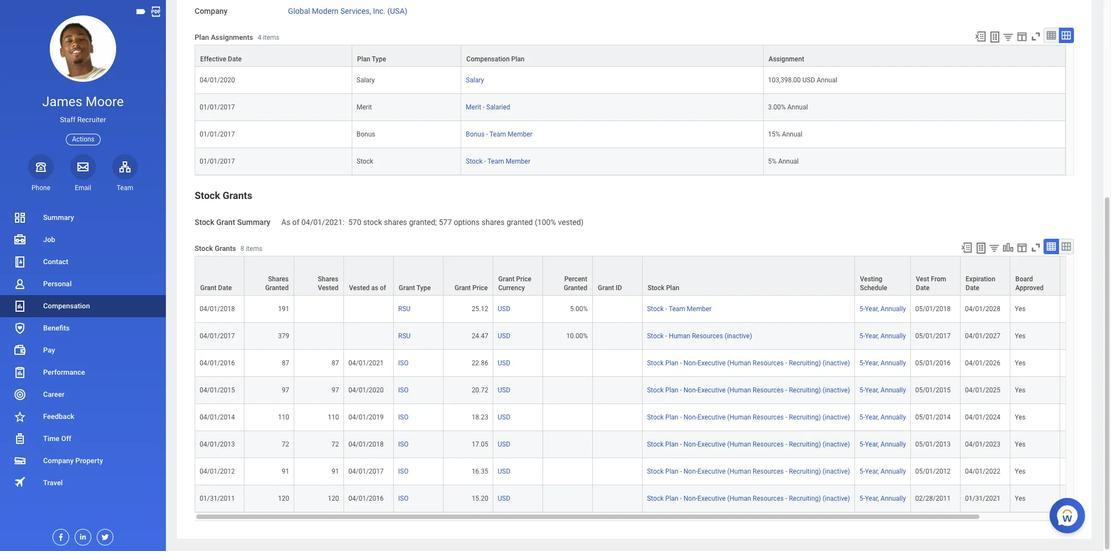Task type: describe. For each thing, give the bounding box(es) containing it.
stock plan - non-executive (human resources - recruiting) (inactive) link for 05/01/2014
[[647, 414, 850, 421]]

1,487.50
[[1080, 468, 1105, 476]]

member for bonus
[[508, 131, 532, 138]]

percent
[[564, 275, 587, 283]]

(100%
[[535, 218, 556, 227]]

shares for shares vested
[[318, 275, 339, 283]]

5-year, annually link for 05/01/2013
[[860, 441, 906, 448]]

yes for 04/01/2022
[[1015, 468, 1026, 476]]

inc.
[[373, 7, 386, 16]]

row containing shares granted
[[195, 256, 1111, 296]]

assignments
[[211, 33, 253, 42]]

moore
[[86, 94, 124, 110]]

1 horizontal spatial stock - team member link
[[647, 305, 712, 313]]

2 91 from the left
[[332, 468, 339, 476]]

job
[[43, 236, 55, 244]]

company for company
[[195, 7, 228, 16]]

recruiting) for 02/28/2011
[[789, 495, 821, 503]]

vested as of button
[[344, 257, 393, 295]]

facebook image
[[53, 530, 65, 542]]

iso for 04/01/2021
[[398, 359, 409, 367]]

resources for 05/01/2016
[[753, 359, 784, 367]]

summary inside list
[[43, 213, 74, 222]]

row containing 04/01/2016
[[195, 350, 1111, 377]]

recruiting) for 05/01/2014
[[789, 414, 821, 421]]

benefits
[[43, 324, 70, 332]]

5- for 02/28/2011
[[860, 495, 865, 503]]

5-year, annually for 05/01/2012
[[860, 468, 906, 476]]

05/01/2014
[[915, 414, 951, 421]]

export to worksheets image
[[988, 30, 1002, 44]]

05/01/2016
[[915, 359, 951, 367]]

5- for 05/01/2018
[[860, 305, 865, 313]]

2 97 from the left
[[332, 387, 339, 394]]

grant up stock grants 8 items
[[216, 218, 235, 227]]

(human for 05/01/2012
[[727, 468, 751, 476]]

02/28/2011
[[915, 495, 951, 503]]

mail image
[[76, 160, 90, 174]]

24.47
[[472, 332, 488, 340]]

row containing effective date
[[195, 45, 1066, 67]]

05/01/2018
[[915, 305, 951, 313]]

103,398.00 usd annual
[[768, 76, 837, 84]]

1 91 from the left
[[282, 468, 289, 476]]

contact image
[[13, 256, 27, 269]]

stock grants 8 items
[[195, 245, 262, 253]]

salary link
[[466, 74, 484, 84]]

rsu for 25.12
[[398, 305, 411, 313]]

compensation link
[[0, 295, 166, 317]]

0 horizontal spatial stock - team member link
[[466, 155, 530, 165]]

stock grant summary element
[[281, 211, 584, 228]]

compensation plan button
[[461, 45, 763, 66]]

team inside navigation pane region
[[117, 184, 133, 192]]

phone james moore element
[[28, 184, 54, 192]]

expand table image
[[1061, 241, 1072, 252]]

1 salary from the left
[[357, 76, 375, 84]]

5- for 05/01/2012
[[860, 468, 865, 476]]

22.86
[[472, 359, 488, 367]]

5-year, annually for 05/01/2013
[[860, 441, 906, 448]]

grant for grant id
[[598, 284, 614, 292]]

stock plan - non-executive (human resources - recruiting) (inactive) for 05/01/2012
[[647, 468, 850, 476]]

5- for 05/01/2017
[[860, 332, 865, 340]]

grant for grant date
[[200, 284, 216, 292]]

james
[[42, 94, 82, 110]]

04/01/2027
[[965, 332, 1001, 340]]

actions button
[[66, 134, 101, 145]]

stock plan
[[648, 284, 679, 292]]

row containing 04/01/2014
[[195, 404, 1111, 431]]

stock plan - non-executive (human resources - recruiting) (inactive) for 05/01/2013
[[647, 441, 850, 448]]

01/31/2011
[[200, 495, 235, 503]]

stock plan - non-executive (human resources - recruiting) (inactive) link for 02/28/2011
[[647, 495, 850, 503]]

25.12
[[472, 305, 488, 313]]

assignment
[[769, 55, 804, 63]]

usd for 22.86
[[498, 359, 510, 367]]

id
[[616, 284, 622, 292]]

time off link
[[0, 428, 166, 450]]

16.35
[[472, 468, 488, 476]]

resources for 05/01/2015
[[753, 387, 784, 394]]

compensation for compensation
[[43, 302, 90, 310]]

date for effective date
[[228, 55, 242, 63]]

stock grant summary
[[195, 218, 270, 227]]

date inside vest from date
[[916, 284, 930, 292]]

expand/collapse chart image
[[1002, 242, 1014, 254]]

personal
[[43, 280, 72, 288]]

iso link for 04/01/2018
[[398, 441, 409, 448]]

grants for stock grants 8 items
[[215, 245, 236, 253]]

01/01/2017 for stock
[[200, 158, 235, 165]]

2 click to view/edit grid preferences image from the top
[[1016, 242, 1028, 254]]

04/01/2020 inside stock grants group
[[348, 387, 384, 394]]

1,827.50
[[1080, 495, 1105, 503]]

feedback image
[[13, 410, 27, 424]]

04/01/2025
[[965, 387, 1001, 394]]

annual for 5% annual
[[778, 158, 799, 165]]

effective
[[200, 55, 226, 63]]

yes for 04/01/2023
[[1015, 441, 1026, 448]]

table image for expand table image
[[1046, 30, 1057, 41]]

1 horizontal spatial 04/01/2016
[[348, 495, 384, 503]]

year, for 05/01/2016
[[865, 359, 879, 367]]

annually for 05/01/2018
[[881, 305, 906, 313]]

(inactive) for 05/01/2015
[[823, 387, 850, 394]]

0 horizontal spatial 04/01/2016
[[200, 359, 235, 367]]

travel link
[[0, 472, 166, 494]]

01/31/2021
[[965, 495, 1001, 503]]

stock plan - non-executive (human resources - recruiting) (inactive) link for 05/01/2012
[[647, 468, 850, 476]]

stock - human resources (inactive)
[[647, 332, 752, 340]]

time off image
[[13, 433, 27, 446]]

(human for 05/01/2015
[[727, 387, 751, 394]]

percent granted button
[[543, 257, 592, 295]]

10.00%
[[566, 332, 588, 340]]

plan inside plan type popup button
[[357, 55, 370, 63]]

team for rightmost stock - team member link
[[669, 305, 685, 313]]

annually for 05/01/2016
[[881, 359, 906, 367]]

non- for 16.35
[[684, 468, 698, 476]]

year, for 05/01/2018
[[865, 305, 879, 313]]

company property link
[[0, 450, 166, 472]]

04/01/2015
[[200, 387, 235, 394]]

expiration
[[966, 275, 996, 283]]

personal link
[[0, 273, 166, 295]]

global modern services, inc. (usa)
[[288, 7, 407, 16]]

grant id button
[[593, 257, 642, 295]]

row containing 04/01/2015
[[195, 377, 1111, 404]]

04/01/2019
[[348, 414, 384, 421]]

191
[[278, 305, 289, 313]]

yes for 01/31/2021
[[1015, 495, 1026, 503]]

percent granted
[[564, 275, 587, 292]]

usd for 20.72
[[498, 387, 510, 394]]

contact link
[[0, 251, 166, 273]]

04/01/2021:
[[301, 218, 344, 227]]

(human for 05/01/2013
[[727, 441, 751, 448]]

5-year, annually for 05/01/2017
[[860, 332, 906, 340]]

iso link for 04/01/2021
[[398, 359, 409, 367]]

twitter image
[[97, 530, 110, 542]]

grant for grant price
[[455, 284, 471, 292]]

compensation plan
[[466, 55, 525, 63]]

feedback
[[43, 413, 74, 421]]

actions
[[72, 135, 94, 143]]

company property image
[[13, 455, 27, 468]]

items for company
[[263, 34, 279, 42]]

job image
[[13, 233, 27, 247]]

vested)
[[558, 218, 584, 227]]

1 72 from the left
[[282, 441, 289, 448]]

0 horizontal spatial 04/01/2017
[[200, 332, 235, 340]]

james moore
[[42, 94, 124, 110]]

05/01/2013
[[915, 441, 951, 448]]

1 120 from the left
[[278, 495, 289, 503]]

2 vested from the left
[[349, 284, 370, 292]]

items for stock grant summary
[[246, 245, 262, 253]]

17.05
[[472, 441, 488, 448]]

annually for 05/01/2015
[[881, 387, 906, 394]]

services,
[[340, 7, 371, 16]]

executive for 05/01/2014
[[698, 414, 726, 421]]

3.00% annual
[[768, 103, 808, 111]]

bonus - team member
[[466, 131, 532, 138]]

annually for 05/01/2013
[[881, 441, 906, 448]]

05/01/2012
[[915, 468, 951, 476]]

grant price
[[455, 284, 488, 292]]

human
[[669, 332, 690, 340]]

(human for 02/28/2011
[[727, 495, 751, 503]]

as
[[371, 284, 378, 292]]

05/01/2017
[[915, 332, 951, 340]]

0 horizontal spatial 04/01/2020
[[200, 76, 235, 84]]

2 110 from the left
[[328, 414, 339, 421]]

1 vested from the left
[[318, 284, 339, 292]]

2 fullscreen image from the top
[[1030, 242, 1042, 254]]

staff
[[60, 116, 75, 124]]

1 horizontal spatial 04/01/2017
[[348, 468, 384, 476]]

annually for 05/01/2012
[[881, 468, 906, 476]]

5-year, annually for 02/28/2011
[[860, 495, 906, 503]]

5.00%
[[570, 305, 588, 313]]

yes for 04/01/2028
[[1015, 305, 1026, 313]]

non- for 22.86
[[684, 359, 698, 367]]

annually for 05/01/2017
[[881, 332, 906, 340]]

shares vested column header
[[294, 256, 344, 296]]

yes for 04/01/2025
[[1015, 387, 1026, 394]]

options
[[454, 218, 480, 227]]

granted;
[[409, 218, 437, 227]]

export to worksheets image
[[975, 242, 988, 255]]

grant type column header
[[394, 256, 444, 296]]

stock
[[363, 218, 382, 227]]

view team image
[[118, 160, 132, 174]]

summary link
[[0, 207, 166, 229]]

contact
[[43, 258, 68, 266]]

team for bonus - team member link
[[490, 131, 506, 138]]

1 shares from the left
[[384, 218, 407, 227]]

row containing 04/01/2018
[[195, 296, 1111, 323]]

04/01/2028
[[965, 305, 1001, 313]]

2,000.00 for 04/01/2026
[[1080, 359, 1105, 367]]

iso for 04/01/2016
[[398, 495, 409, 503]]

2 salary from the left
[[466, 76, 484, 84]]

from
[[931, 275, 946, 283]]

2 120 from the left
[[328, 495, 339, 503]]

pay link
[[0, 340, 166, 362]]

stock inside popup button
[[648, 284, 665, 292]]

iso link for 04/01/2019
[[398, 414, 409, 421]]

5- for 05/01/2013
[[860, 441, 865, 448]]

1 vertical spatial 04/01/2018
[[348, 441, 384, 448]]

as of 04/01/2021:  570 stock shares granted; 577 options shares granted (100% vested)
[[281, 218, 584, 227]]

year, for 02/28/2011
[[865, 495, 879, 503]]

5-year, annually for 05/01/2014
[[860, 414, 906, 421]]

career
[[43, 390, 64, 399]]

phone
[[32, 184, 50, 192]]

granted for amount
[[1081, 284, 1105, 292]]

usd for 16.35
[[498, 468, 510, 476]]

property
[[75, 457, 103, 465]]

yes for 04/01/2024
[[1015, 414, 1026, 421]]

list containing summary
[[0, 207, 166, 494]]

1 click to view/edit grid preferences image from the top
[[1016, 30, 1028, 43]]

15%
[[768, 131, 780, 138]]

1 110 from the left
[[278, 414, 289, 421]]

grant id column header
[[593, 256, 643, 296]]

row containing 01/31/2011
[[195, 486, 1111, 513]]

date for expiration date
[[966, 284, 979, 292]]

usd link for 16.35
[[498, 466, 510, 476]]

date for grant date
[[218, 284, 232, 292]]

2 72 from the left
[[332, 441, 339, 448]]

price for grant price currency
[[516, 275, 532, 283]]

team link
[[112, 154, 138, 192]]

iso link for 04/01/2017
[[398, 468, 409, 476]]

5-year, annually for 05/01/2018
[[860, 305, 906, 313]]

usd link for 22.86
[[498, 357, 510, 367]]

04/01/2024
[[965, 414, 1001, 421]]

executive for 02/28/2011
[[698, 495, 726, 503]]



Task type: vqa. For each thing, say whether or not it's contained in the screenshot.


Task type: locate. For each thing, give the bounding box(es) containing it.
usd link right 20.72
[[498, 384, 510, 394]]

6 year, from the top
[[865, 441, 879, 448]]

usd right 24.47
[[498, 332, 510, 340]]

pay image
[[13, 344, 27, 357]]

2 87 from the left
[[332, 359, 339, 367]]

fullscreen image right select to filter grid data icon
[[1030, 30, 1042, 43]]

1 horizontal spatial salary
[[466, 76, 484, 84]]

company down time off
[[43, 457, 74, 465]]

stock plan - non-executive (human resources - recruiting) (inactive) link for 05/01/2016
[[647, 359, 850, 367]]

performance image
[[13, 366, 27, 379]]

yes down approved
[[1015, 305, 1026, 313]]

5 stock plan - non-executive (human resources - recruiting) (inactive) from the top
[[647, 468, 850, 476]]

stock - team member link down stock plan
[[647, 305, 712, 313]]

0 horizontal spatial items
[[246, 245, 262, 253]]

grant price currency column header
[[493, 256, 543, 296]]

0 vertical spatial items
[[263, 34, 279, 42]]

1 horizontal spatial vested
[[349, 284, 370, 292]]

price up the 25.12
[[473, 284, 488, 292]]

1 vertical spatial toolbar
[[956, 239, 1074, 256]]

grant inside column header
[[598, 284, 614, 292]]

export to excel image left export to worksheets icon
[[975, 30, 987, 43]]

export to excel image inside stock grants group
[[961, 242, 973, 254]]

2 stock plan - non-executive (human resources - recruiting) (inactive) link from the top
[[647, 387, 850, 394]]

1 vertical spatial 2,000.00
[[1080, 387, 1105, 394]]

amount
[[1081, 275, 1105, 283]]

0 vertical spatial rsu
[[398, 305, 411, 313]]

export to excel image
[[975, 30, 987, 43], [961, 242, 973, 254]]

non- for 17.05
[[684, 441, 698, 448]]

table image for expand table icon at the right top of the page
[[1046, 241, 1057, 252]]

assignment button
[[764, 45, 1065, 66]]

usd right 15.20
[[498, 495, 510, 503]]

1 vertical spatial price
[[473, 284, 488, 292]]

member down bonus - team member
[[506, 158, 530, 165]]

1 vertical spatial company
[[43, 457, 74, 465]]

team down stock plan
[[669, 305, 685, 313]]

6 executive from the top
[[698, 495, 726, 503]]

4 yes from the top
[[1015, 387, 1026, 394]]

type inside column header
[[416, 284, 431, 292]]

granted down amount
[[1081, 284, 1105, 292]]

yes right the 04/01/2025
[[1015, 387, 1026, 394]]

compensation for compensation plan
[[466, 55, 510, 63]]

3 executive from the top
[[698, 414, 726, 421]]

15.20
[[472, 495, 488, 503]]

1 vertical spatial type
[[416, 284, 431, 292]]

board approved button
[[1011, 257, 1060, 295]]

email
[[75, 184, 91, 192]]

grants
[[223, 190, 252, 201], [215, 245, 236, 253]]

click to view/edit grid preferences image right select to filter grid data icon
[[1016, 30, 1028, 43]]

8 year, from the top
[[865, 495, 879, 503]]

non-
[[684, 359, 698, 367], [684, 387, 698, 394], [684, 414, 698, 421], [684, 441, 698, 448], [684, 468, 698, 476], [684, 495, 698, 503]]

table image left expand table image
[[1046, 30, 1057, 41]]

6 yes from the top
[[1015, 441, 1026, 448]]

5-year, annually for 05/01/2015
[[860, 387, 906, 394]]

percent granted column header
[[543, 256, 593, 296]]

shares granted column header
[[244, 256, 294, 296]]

(inactive) for 05/01/2014
[[823, 414, 850, 421]]

row containing 04/01/2017
[[195, 323, 1111, 350]]

1 vertical spatial table image
[[1046, 241, 1057, 252]]

5-year, annually link for 05/01/2017
[[860, 332, 906, 340]]

3 year, from the top
[[865, 359, 879, 367]]

0 vertical spatial price
[[516, 275, 532, 283]]

benefits image
[[13, 322, 27, 335]]

performance
[[43, 368, 85, 377]]

1 horizontal spatial 04/01/2020
[[348, 387, 384, 394]]

shares
[[268, 275, 289, 283], [318, 275, 339, 283]]

row containing 04/01/2013
[[195, 431, 1111, 458]]

2,000.00 for 04/01/2024
[[1080, 414, 1105, 421]]

1 vertical spatial 04/01/2020
[[348, 387, 384, 394]]

6 row from the top
[[195, 256, 1111, 296]]

7 annually from the top
[[881, 468, 906, 476]]

0 horizontal spatial 120
[[278, 495, 289, 503]]

0 horizontal spatial stock - team member
[[466, 158, 530, 165]]

0 vertical spatial grants
[[223, 190, 252, 201]]

0 horizontal spatial 87
[[282, 359, 289, 367]]

annual right 3.00%
[[788, 103, 808, 111]]

usd link for 15.20
[[498, 493, 510, 503]]

annual right 15%
[[782, 131, 803, 138]]

annually left 05/01/2013
[[881, 441, 906, 448]]

usd right 103,398.00
[[803, 76, 815, 84]]

6 stock plan - non-executive (human resources - recruiting) (inactive) from the top
[[647, 495, 850, 503]]

usd
[[803, 76, 815, 84], [498, 305, 510, 313], [498, 332, 510, 340], [498, 359, 510, 367], [498, 387, 510, 394], [498, 414, 510, 421], [498, 441, 510, 448], [498, 468, 510, 476], [498, 495, 510, 503]]

7 5- from the top
[[860, 468, 865, 476]]

plan assignments 4 items
[[195, 33, 279, 42]]

5- for 05/01/2015
[[860, 387, 865, 394]]

1 vertical spatial of
[[380, 284, 386, 292]]

career image
[[13, 388, 27, 402]]

team for the leftmost stock - team member link
[[488, 158, 504, 165]]

8 5- from the top
[[860, 495, 865, 503]]

stock plan button
[[643, 257, 855, 295]]

table image
[[1046, 30, 1057, 41], [1046, 241, 1057, 252]]

time off
[[43, 435, 71, 443]]

1 horizontal spatial 87
[[332, 359, 339, 367]]

grant
[[216, 218, 235, 227], [498, 275, 515, 283], [200, 284, 216, 292], [399, 284, 415, 292], [455, 284, 471, 292], [598, 284, 614, 292]]

2 annually from the top
[[881, 332, 906, 340]]

company up assignments
[[195, 7, 228, 16]]

6 (human from the top
[[727, 495, 751, 503]]

1 horizontal spatial bonus
[[466, 131, 485, 138]]

3 stock plan - non-executive (human resources - recruiting) (inactive) link from the top
[[647, 414, 850, 421]]

3 01/01/2017 from the top
[[200, 158, 235, 165]]

04/01/2012
[[200, 468, 235, 476]]

6 usd link from the top
[[498, 439, 510, 448]]

of inside popup button
[[380, 284, 386, 292]]

time
[[43, 435, 59, 443]]

annually left 05/01/2014 at the bottom
[[881, 414, 906, 421]]

usd link down currency
[[498, 303, 510, 313]]

18.23
[[472, 414, 488, 421]]

of inside stock grant summary element
[[292, 218, 299, 227]]

0 vertical spatial 04/01/2020
[[200, 76, 235, 84]]

0 horizontal spatial 97
[[282, 387, 289, 394]]

6 annually from the top
[[881, 441, 906, 448]]

stock plan - non-executive (human resources - recruiting) (inactive) for 05/01/2016
[[647, 359, 850, 367]]

3 row from the top
[[195, 94, 1066, 121]]

1 horizontal spatial of
[[380, 284, 386, 292]]

8 5-year, annually link from the top
[[860, 495, 906, 503]]

iso link for 04/01/2020
[[398, 387, 409, 394]]

1 row from the top
[[195, 45, 1066, 67]]

career link
[[0, 384, 166, 406]]

view printable version (pdf) image
[[150, 6, 162, 18]]

annual right 103,398.00
[[817, 76, 837, 84]]

usd for 15.20
[[498, 495, 510, 503]]

year, for 05/01/2012
[[865, 468, 879, 476]]

1 year, from the top
[[865, 305, 879, 313]]

0 vertical spatial toolbar
[[970, 28, 1074, 45]]

shares granted
[[265, 275, 289, 292]]

grant type button
[[394, 257, 443, 295]]

row containing 04/01/2020
[[195, 67, 1066, 94]]

type down the inc.
[[372, 55, 386, 63]]

salary down plan type
[[357, 76, 375, 84]]

5 executive from the top
[[698, 468, 726, 476]]

fullscreen image right expand/collapse chart image
[[1030, 242, 1042, 254]]

stock - team member inside stock grants group
[[647, 305, 712, 313]]

grant up currency
[[498, 275, 515, 283]]

5-year, annually for 05/01/2016
[[860, 359, 906, 367]]

1 01/01/2017 from the top
[[200, 103, 235, 111]]

usd link right 15.20
[[498, 493, 510, 503]]

merit left salaried
[[466, 103, 481, 111]]

personal image
[[13, 278, 27, 291]]

0 vertical spatial 04/01/2017
[[200, 332, 235, 340]]

schedule
[[860, 284, 887, 292]]

workday assistant region
[[1050, 494, 1090, 534]]

-
[[483, 103, 485, 111], [486, 131, 488, 138], [484, 158, 486, 165], [665, 305, 667, 313], [665, 332, 667, 340], [680, 359, 682, 367], [786, 359, 787, 367], [680, 387, 682, 394], [786, 387, 787, 394], [680, 414, 682, 421], [786, 414, 787, 421], [680, 441, 682, 448], [786, 441, 787, 448], [680, 468, 682, 476], [786, 468, 787, 476], [680, 495, 682, 503], [786, 495, 787, 503]]

iso for 04/01/2019
[[398, 414, 409, 421]]

row containing 04/01/2012
[[195, 458, 1111, 486]]

global
[[288, 7, 310, 16]]

usd for 25.12
[[498, 305, 510, 313]]

0 vertical spatial stock - team member
[[466, 158, 530, 165]]

6 5-year, annually link from the top
[[860, 441, 906, 448]]

1 horizontal spatial 120
[[328, 495, 339, 503]]

bonus
[[357, 131, 375, 138], [466, 131, 485, 138]]

team james moore element
[[112, 184, 138, 192]]

salary up merit - salaried link at the top left
[[466, 76, 484, 84]]

5-year, annually link for 05/01/2014
[[860, 414, 906, 421]]

stock - team member down stock plan
[[647, 305, 712, 313]]

staff recruiter
[[60, 116, 106, 124]]

0 vertical spatial 2,000.00
[[1080, 359, 1105, 367]]

1 horizontal spatial 91
[[332, 468, 339, 476]]

usd right 17.05
[[498, 441, 510, 448]]

yes right 04/01/2022
[[1015, 468, 1026, 476]]

select to filter grid data image
[[1002, 31, 1014, 43]]

shares inside "shares granted"
[[268, 275, 289, 283]]

grant price column header
[[444, 256, 493, 296]]

rsu link for 25.12
[[398, 305, 411, 313]]

usd link right 16.35
[[498, 466, 510, 476]]

row
[[195, 45, 1066, 67], [195, 67, 1066, 94], [195, 94, 1066, 121], [195, 121, 1066, 148], [195, 148, 1066, 175], [195, 256, 1111, 296], [195, 296, 1111, 323], [195, 323, 1111, 350], [195, 350, 1111, 377], [195, 377, 1111, 404], [195, 404, 1111, 431], [195, 431, 1111, 458], [195, 458, 1111, 486], [195, 486, 1111, 513]]

2 vertical spatial 01/01/2017
[[200, 158, 235, 165]]

member inside stock grants group
[[687, 305, 712, 313]]

usd down currency
[[498, 305, 510, 313]]

1 horizontal spatial 04/01/2018
[[348, 441, 384, 448]]

1,225.00
[[1080, 441, 1105, 448]]

1 2,000.00 from the top
[[1080, 359, 1105, 367]]

toolbar inside stock grants group
[[956, 239, 1074, 256]]

4 stock plan - non-executive (human resources - recruiting) (inactive) from the top
[[647, 441, 850, 448]]

1 horizontal spatial export to excel image
[[975, 30, 987, 43]]

(human
[[727, 359, 751, 367], [727, 387, 751, 394], [727, 414, 751, 421], [727, 441, 751, 448], [727, 468, 751, 476], [727, 495, 751, 503]]

0 vertical spatial 04/01/2016
[[200, 359, 235, 367]]

of right as
[[292, 218, 299, 227]]

date right effective
[[228, 55, 242, 63]]

team down salaried
[[490, 131, 506, 138]]

iso for 04/01/2020
[[398, 387, 409, 394]]

1 rsu link from the top
[[398, 305, 411, 313]]

feedback link
[[0, 406, 166, 428]]

shares right 'options'
[[482, 218, 505, 227]]

grant right "as"
[[399, 284, 415, 292]]

of
[[292, 218, 299, 227], [380, 284, 386, 292]]

0 vertical spatial fullscreen image
[[1030, 30, 1042, 43]]

usd link right 24.47
[[498, 330, 510, 340]]

1 horizontal spatial shares
[[482, 218, 505, 227]]

merit for merit
[[357, 103, 372, 111]]

1 vertical spatial member
[[506, 158, 530, 165]]

annually left the 05/01/2016
[[881, 359, 906, 367]]

vested as of
[[349, 284, 386, 292]]

company property
[[43, 457, 103, 465]]

usd link for 20.72
[[498, 384, 510, 394]]

(inactive) for 05/01/2013
[[823, 441, 850, 448]]

table image left expand table icon at the right top of the page
[[1046, 241, 1057, 252]]

2 vertical spatial 2,000.00
[[1080, 414, 1105, 421]]

grant left id
[[598, 284, 614, 292]]

1 fullscreen image from the top
[[1030, 30, 1042, 43]]

379
[[278, 332, 289, 340]]

2 bonus from the left
[[466, 131, 485, 138]]

board
[[1016, 275, 1033, 283]]

0 horizontal spatial merit
[[357, 103, 372, 111]]

0 horizontal spatial salary
[[357, 76, 375, 84]]

97
[[282, 387, 289, 394], [332, 387, 339, 394]]

annual right 5% on the right top
[[778, 158, 799, 165]]

04/01/2021
[[348, 359, 384, 367]]

1 usd link from the top
[[498, 303, 510, 313]]

87 down "379"
[[282, 359, 289, 367]]

5 5-year, annually link from the top
[[860, 414, 906, 421]]

select to filter grid data image
[[988, 242, 1001, 254]]

grant right grant type column header
[[455, 284, 471, 292]]

8 row from the top
[[195, 323, 1111, 350]]

company for company property
[[43, 457, 74, 465]]

job link
[[0, 229, 166, 251]]

recruiting)
[[789, 359, 821, 367], [789, 387, 821, 394], [789, 414, 821, 421], [789, 441, 821, 448], [789, 468, 821, 476], [789, 495, 821, 503]]

stock plan - non-executive (human resources - recruiting) (inactive) for 02/28/2011
[[647, 495, 850, 503]]

date down expiration on the right of page
[[966, 284, 979, 292]]

yes right 04/01/2027
[[1015, 332, 1026, 340]]

2 5- from the top
[[860, 332, 865, 340]]

compensation inside navigation pane region
[[43, 302, 90, 310]]

0 vertical spatial click to view/edit grid preferences image
[[1016, 30, 1028, 43]]

usd link right "18.23"
[[498, 411, 510, 421]]

0 horizontal spatial compensation
[[43, 302, 90, 310]]

04/01/2020 down effective date
[[200, 76, 235, 84]]

3 yes from the top
[[1015, 359, 1026, 367]]

6 iso from the top
[[398, 495, 409, 503]]

(inactive) for 02/28/2011
[[823, 495, 850, 503]]

3 (human from the top
[[727, 414, 751, 421]]

type
[[372, 55, 386, 63], [416, 284, 431, 292]]

0 horizontal spatial type
[[372, 55, 386, 63]]

date down stock grants 8 items
[[218, 284, 232, 292]]

1 vertical spatial 04/01/2017
[[348, 468, 384, 476]]

team down bonus - team member
[[488, 158, 504, 165]]

0 horizontal spatial 72
[[282, 441, 289, 448]]

stock plan - non-executive (human resources - recruiting) (inactive) for 05/01/2014
[[647, 414, 850, 421]]

expand table image
[[1061, 30, 1072, 41]]

0 horizontal spatial price
[[473, 284, 488, 292]]

4 5-year, annually link from the top
[[860, 387, 906, 394]]

usd for 18.23
[[498, 414, 510, 421]]

5- for 05/01/2016
[[860, 359, 865, 367]]

2 shares from the left
[[318, 275, 339, 283]]

2 non- from the top
[[684, 387, 698, 394]]

1 vertical spatial rsu
[[398, 332, 411, 340]]

3 5-year, annually from the top
[[860, 359, 906, 367]]

6 5- from the top
[[860, 441, 865, 448]]

5 usd link from the top
[[498, 411, 510, 421]]

04/01/2018 down grant date
[[200, 305, 235, 313]]

click to view/edit grid preferences image right expand/collapse chart image
[[1016, 242, 1028, 254]]

1 iso from the top
[[398, 359, 409, 367]]

0 vertical spatial compensation
[[466, 55, 510, 63]]

items
[[263, 34, 279, 42], [246, 245, 262, 253]]

annually left the 05/01/2015
[[881, 387, 906, 394]]

shares for shares granted
[[268, 275, 289, 283]]

performance link
[[0, 362, 166, 384]]

4 usd link from the top
[[498, 384, 510, 394]]

3 iso from the top
[[398, 414, 409, 421]]

1 annually from the top
[[881, 305, 906, 313]]

year, for 05/01/2014
[[865, 414, 879, 421]]

export to excel image left export to worksheets image
[[961, 242, 973, 254]]

phone button
[[28, 154, 54, 192]]

grant date column header
[[195, 256, 244, 296]]

1 horizontal spatial merit
[[466, 103, 481, 111]]

1 stock plan - non-executive (human resources - recruiting) (inactive) link from the top
[[647, 359, 850, 367]]

1 non- from the top
[[684, 359, 698, 367]]

usd right 16.35
[[498, 468, 510, 476]]

0 vertical spatial of
[[292, 218, 299, 227]]

1 (human from the top
[[727, 359, 751, 367]]

5 stock plan - non-executive (human resources - recruiting) (inactive) link from the top
[[647, 468, 850, 476]]

grant down stock grants 8 items
[[200, 284, 216, 292]]

stock - team member link down bonus - team member
[[466, 155, 530, 165]]

team
[[490, 131, 506, 138], [488, 158, 504, 165], [117, 184, 133, 192], [669, 305, 685, 313]]

1 vertical spatial export to excel image
[[961, 242, 973, 254]]

usd link right 17.05
[[498, 439, 510, 448]]

3 annually from the top
[[881, 359, 906, 367]]

team inside stock grants group
[[669, 305, 685, 313]]

0 horizontal spatial vested
[[318, 284, 339, 292]]

phone image
[[33, 160, 49, 174]]

grants left 8
[[215, 245, 236, 253]]

shares inside shares vested
[[318, 275, 339, 283]]

plan inside the compensation plan popup button
[[511, 55, 525, 63]]

price inside popup button
[[473, 284, 488, 292]]

1 horizontal spatial price
[[516, 275, 532, 283]]

(inactive) for 05/01/2016
[[823, 359, 850, 367]]

rsu for 24.47
[[398, 332, 411, 340]]

4 year, from the top
[[865, 387, 879, 394]]

1 executive from the top
[[698, 359, 726, 367]]

4 row from the top
[[195, 121, 1066, 148]]

2 granted from the left
[[564, 284, 587, 292]]

04/01/2017 down grant date
[[200, 332, 235, 340]]

0 horizontal spatial export to excel image
[[961, 242, 973, 254]]

1 horizontal spatial stock - team member
[[647, 305, 712, 313]]

1 table image from the top
[[1046, 30, 1057, 41]]

4 executive from the top
[[698, 441, 726, 448]]

04/01/2018 down 04/01/2019 in the bottom left of the page
[[348, 441, 384, 448]]

of right "as"
[[380, 284, 386, 292]]

iso link for 04/01/2016
[[398, 495, 409, 503]]

8 annually from the top
[[881, 495, 906, 503]]

annually
[[881, 305, 906, 313], [881, 332, 906, 340], [881, 359, 906, 367], [881, 387, 906, 394], [881, 414, 906, 421], [881, 441, 906, 448], [881, 468, 906, 476], [881, 495, 906, 503]]

4 5- from the top
[[860, 387, 865, 394]]

0 vertical spatial table image
[[1046, 30, 1057, 41]]

expiration date button
[[961, 257, 1010, 295]]

granted for shares
[[265, 284, 289, 292]]

merit down plan type
[[357, 103, 372, 111]]

company inside list
[[43, 457, 74, 465]]

merit
[[357, 103, 372, 111], [466, 103, 481, 111]]

1 vertical spatial 01/01/2017
[[200, 131, 235, 138]]

yes right the "04/01/2026"
[[1015, 359, 1026, 367]]

5 row from the top
[[195, 148, 1066, 175]]

2 merit from the left
[[466, 103, 481, 111]]

04/01/2020 up 04/01/2019 in the bottom left of the page
[[348, 387, 384, 394]]

annual for 15% annual
[[782, 131, 803, 138]]

1 5-year, annually link from the top
[[860, 305, 906, 313]]

summary image
[[13, 211, 27, 225]]

0 horizontal spatial bonus
[[357, 131, 375, 138]]

5%
[[768, 158, 777, 165]]

04/01/2026
[[965, 359, 1001, 367]]

yes for 04/01/2026
[[1015, 359, 1026, 367]]

0 vertical spatial type
[[372, 55, 386, 63]]

1 horizontal spatial compensation
[[466, 55, 510, 63]]

navigation pane region
[[0, 0, 166, 551]]

yes right 04/01/2023
[[1015, 441, 1026, 448]]

shares
[[384, 218, 407, 227], [482, 218, 505, 227]]

pay
[[43, 346, 55, 355]]

0 vertical spatial rsu link
[[398, 305, 411, 313]]

0 vertical spatial member
[[508, 131, 532, 138]]

grant inside grant price currency
[[498, 275, 515, 283]]

granted down percent
[[564, 284, 587, 292]]

2 shares from the left
[[482, 218, 505, 227]]

1 vertical spatial compensation
[[43, 302, 90, 310]]

2 (human from the top
[[727, 387, 751, 394]]

05/01/2015
[[915, 387, 951, 394]]

5-year, annually
[[860, 305, 906, 313], [860, 332, 906, 340], [860, 359, 906, 367], [860, 387, 906, 394], [860, 414, 906, 421], [860, 441, 906, 448], [860, 468, 906, 476], [860, 495, 906, 503]]

rsu link for 24.47
[[398, 332, 411, 340]]

granted
[[507, 218, 533, 227]]

0 vertical spatial export to excel image
[[975, 30, 987, 43]]

summary inside stock grants group
[[237, 218, 270, 227]]

toolbar
[[970, 28, 1074, 45], [956, 239, 1074, 256]]

shares vested button
[[294, 257, 343, 295]]

usd right 20.72
[[498, 387, 510, 394]]

1 vertical spatial grants
[[215, 245, 236, 253]]

0 horizontal spatial 91
[[282, 468, 289, 476]]

merit inside merit - salaried link
[[466, 103, 481, 111]]

usd for 24.47
[[498, 332, 510, 340]]

grant for grant type
[[399, 284, 415, 292]]

1 vertical spatial stock - team member link
[[647, 305, 712, 313]]

570
[[348, 218, 361, 227]]

6 non- from the top
[[684, 495, 698, 503]]

grants up stock grant summary on the top of page
[[223, 190, 252, 201]]

2 recruiting) from the top
[[789, 387, 821, 394]]

1 iso link from the top
[[398, 359, 409, 367]]

amount granted
[[1081, 275, 1105, 292]]

0 horizontal spatial 04/01/2018
[[200, 305, 235, 313]]

compensation image
[[13, 300, 27, 313]]

20.72
[[472, 387, 488, 394]]

1 horizontal spatial company
[[195, 7, 228, 16]]

6 stock plan - non-executive (human resources - recruiting) (inactive) link from the top
[[647, 495, 850, 503]]

annually for 05/01/2014
[[881, 414, 906, 421]]

1 horizontal spatial 72
[[332, 441, 339, 448]]

resources for 05/01/2013
[[753, 441, 784, 448]]

list
[[0, 207, 166, 494]]

stock - team member
[[466, 158, 530, 165], [647, 305, 712, 313]]

0 horizontal spatial of
[[292, 218, 299, 227]]

date inside expiration date
[[966, 284, 979, 292]]

items inside stock grants 8 items
[[246, 245, 262, 253]]

1 vertical spatial stock - team member
[[647, 305, 712, 313]]

summary up job
[[43, 213, 74, 222]]

01/01/2017 for bonus
[[200, 131, 235, 138]]

vesting schedule button
[[855, 257, 910, 295]]

3.00%
[[768, 103, 786, 111]]

5% annual
[[768, 158, 799, 165]]

4 (human from the top
[[727, 441, 751, 448]]

5-year, annually link for 02/28/2011
[[860, 495, 906, 503]]

1 recruiting) from the top
[[789, 359, 821, 367]]

0 vertical spatial company
[[195, 7, 228, 16]]

linkedin image
[[75, 530, 87, 541]]

usd link
[[498, 303, 510, 313], [498, 330, 510, 340], [498, 357, 510, 367], [498, 384, 510, 394], [498, 411, 510, 421], [498, 439, 510, 448], [498, 466, 510, 476], [498, 493, 510, 503]]

member up stock - human resources (inactive) link
[[687, 305, 712, 313]]

7 row from the top
[[195, 296, 1111, 323]]

usd right "18.23"
[[498, 414, 510, 421]]

resources for 02/28/2011
[[753, 495, 784, 503]]

0 horizontal spatial granted
[[265, 284, 289, 292]]

8 yes from the top
[[1015, 495, 1026, 503]]

shares up 191
[[268, 275, 289, 283]]

plan
[[195, 33, 209, 42], [357, 55, 370, 63], [511, 55, 525, 63], [666, 284, 679, 292], [665, 359, 679, 367], [665, 387, 679, 394], [665, 414, 679, 421], [665, 441, 679, 448], [665, 468, 679, 476], [665, 495, 679, 503]]

executive for 05/01/2013
[[698, 441, 726, 448]]

type left grant price popup button
[[416, 284, 431, 292]]

effective date
[[200, 55, 242, 63]]

plan type
[[357, 55, 386, 63]]

modern
[[312, 7, 339, 16]]

member
[[508, 131, 532, 138], [506, 158, 530, 165], [687, 305, 712, 313]]

annual for 3.00% annual
[[788, 103, 808, 111]]

grant date button
[[195, 257, 244, 295]]

0 horizontal spatial shares
[[384, 218, 407, 227]]

04/01/2018
[[200, 305, 235, 313], [348, 441, 384, 448]]

1 vertical spatial 04/01/2016
[[348, 495, 384, 503]]

1 horizontal spatial 110
[[328, 414, 339, 421]]

click to view/edit grid preferences image
[[1016, 30, 1028, 43], [1016, 242, 1028, 254]]

annually for 02/28/2011
[[881, 495, 906, 503]]

granted
[[265, 284, 289, 292], [564, 284, 587, 292], [1081, 284, 1105, 292]]

plan inside stock plan popup button
[[666, 284, 679, 292]]

fullscreen image
[[1030, 30, 1042, 43], [1030, 242, 1042, 254]]

annual
[[817, 76, 837, 84], [788, 103, 808, 111], [782, 131, 803, 138], [778, 158, 799, 165]]

type for grant type
[[416, 284, 431, 292]]

usd link right 22.86
[[498, 357, 510, 367]]

stock - team member down bonus - team member
[[466, 158, 530, 165]]

1 87 from the left
[[282, 359, 289, 367]]

1 granted from the left
[[265, 284, 289, 292]]

1 5- from the top
[[860, 305, 865, 313]]

0 horizontal spatial shares
[[268, 275, 289, 283]]

1 horizontal spatial summary
[[237, 218, 270, 227]]

price inside grant price currency
[[516, 275, 532, 283]]

plan type button
[[352, 45, 461, 66]]

vesting
[[860, 275, 883, 283]]

member down salaried
[[508, 131, 532, 138]]

1 horizontal spatial shares
[[318, 275, 339, 283]]

1 vertical spatial fullscreen image
[[1030, 242, 1042, 254]]

3 iso link from the top
[[398, 414, 409, 421]]

vested left "vested as of"
[[318, 284, 339, 292]]

summary up 8
[[237, 218, 270, 227]]

annually left 02/28/2011
[[881, 495, 906, 503]]

items inside plan assignments 4 items
[[263, 34, 279, 42]]

granted inside column header
[[265, 284, 289, 292]]

1 rsu from the top
[[398, 305, 411, 313]]

2 vertical spatial member
[[687, 305, 712, 313]]

usd for 17.05
[[498, 441, 510, 448]]

cell
[[294, 296, 344, 323], [344, 296, 394, 323], [593, 296, 643, 323], [1060, 296, 1110, 323], [294, 323, 344, 350], [344, 323, 394, 350], [593, 323, 643, 350], [1060, 323, 1110, 350], [543, 350, 593, 377], [593, 350, 643, 377], [543, 377, 593, 404], [593, 377, 643, 404], [543, 404, 593, 431], [593, 404, 643, 431], [543, 431, 593, 458], [593, 431, 643, 458], [543, 458, 593, 486], [593, 458, 643, 486], [543, 486, 593, 513], [593, 486, 643, 513]]

2 stock plan - non-executive (human resources - recruiting) (inactive) from the top
[[647, 387, 850, 394]]

email james moore element
[[70, 184, 96, 192]]

annually down schedule
[[881, 305, 906, 313]]

2 horizontal spatial granted
[[1081, 284, 1105, 292]]

(inactive) for 05/01/2012
[[823, 468, 850, 476]]

1 vertical spatial click to view/edit grid preferences image
[[1016, 242, 1028, 254]]

recruiting) for 05/01/2013
[[789, 441, 821, 448]]

travel
[[43, 479, 63, 487]]

5-year, annually link for 05/01/2015
[[860, 387, 906, 394]]

compensation down personal
[[43, 302, 90, 310]]

recruiting) for 05/01/2015
[[789, 387, 821, 394]]

travel image
[[13, 476, 27, 489]]

usd link for 17.05
[[498, 439, 510, 448]]

0 vertical spatial 04/01/2018
[[200, 305, 235, 313]]

usd link for 24.47
[[498, 330, 510, 340]]

yes right 01/31/2021
[[1015, 495, 1026, 503]]

usd right 22.86
[[498, 359, 510, 367]]

yes right 04/01/2024
[[1015, 414, 1026, 421]]

1 horizontal spatial granted
[[564, 284, 587, 292]]

items right 8
[[246, 245, 262, 253]]

export to excel image for company
[[975, 30, 987, 43]]

team down view team image
[[117, 184, 133, 192]]

items right 4
[[263, 34, 279, 42]]

04/01/2017 down 04/01/2019 in the bottom left of the page
[[348, 468, 384, 476]]

compensation inside popup button
[[466, 55, 510, 63]]

non- for 20.72
[[684, 387, 698, 394]]

01/01/2017
[[200, 103, 235, 111], [200, 131, 235, 138], [200, 158, 235, 165]]

iso for 04/01/2018
[[398, 441, 409, 448]]

87 left 04/01/2021
[[332, 359, 339, 367]]

vested as of column header
[[344, 256, 394, 296]]

compensation up salary link
[[466, 55, 510, 63]]

tag image
[[135, 6, 147, 18]]

date inside column header
[[218, 284, 232, 292]]

0 vertical spatial stock - team member link
[[466, 155, 530, 165]]

resources for 05/01/2014
[[753, 414, 784, 421]]

shares right 'stock'
[[384, 218, 407, 227]]

1 97 from the left
[[282, 387, 289, 394]]

stock plan - non-executive (human resources - recruiting) (inactive) link for 05/01/2013
[[647, 441, 850, 448]]

effective date button
[[195, 45, 352, 66]]

bonus for bonus
[[357, 131, 375, 138]]

annually left 05/01/2012 on the right bottom of page
[[881, 468, 906, 476]]

3 5- from the top
[[860, 359, 865, 367]]

1 horizontal spatial 97
[[332, 387, 339, 394]]

1 horizontal spatial items
[[263, 34, 279, 42]]

grants for stock grants
[[223, 190, 252, 201]]

7 usd link from the top
[[498, 466, 510, 476]]

0 vertical spatial 01/01/2017
[[200, 103, 235, 111]]

2 5-year, annually link from the top
[[860, 332, 906, 340]]

4
[[258, 34, 261, 42]]

shares left the vested as of popup button
[[318, 275, 339, 283]]

stock grants group
[[195, 189, 1111, 521]]

executive
[[698, 359, 726, 367], [698, 387, 726, 394], [698, 414, 726, 421], [698, 441, 726, 448], [698, 468, 726, 476], [698, 495, 726, 503]]

iso for 04/01/2017
[[398, 468, 409, 476]]

grant inside popup button
[[455, 284, 471, 292]]

1 vertical spatial rsu link
[[398, 332, 411, 340]]

4 recruiting) from the top
[[789, 441, 821, 448]]

vested left "as"
[[349, 284, 370, 292]]

year, for 05/01/2013
[[865, 441, 879, 448]]

2 2,000.00 from the top
[[1080, 387, 1105, 394]]

0 horizontal spatial company
[[43, 457, 74, 465]]

7 5-year, annually from the top
[[860, 468, 906, 476]]

vest
[[916, 275, 929, 283]]

2 rsu link from the top
[[398, 332, 411, 340]]

grant date
[[200, 284, 232, 292]]

price for grant price
[[473, 284, 488, 292]]

granted inside column header
[[564, 284, 587, 292]]

non- for 18.23
[[684, 414, 698, 421]]

1 horizontal spatial type
[[416, 284, 431, 292]]

price up currency
[[516, 275, 532, 283]]



